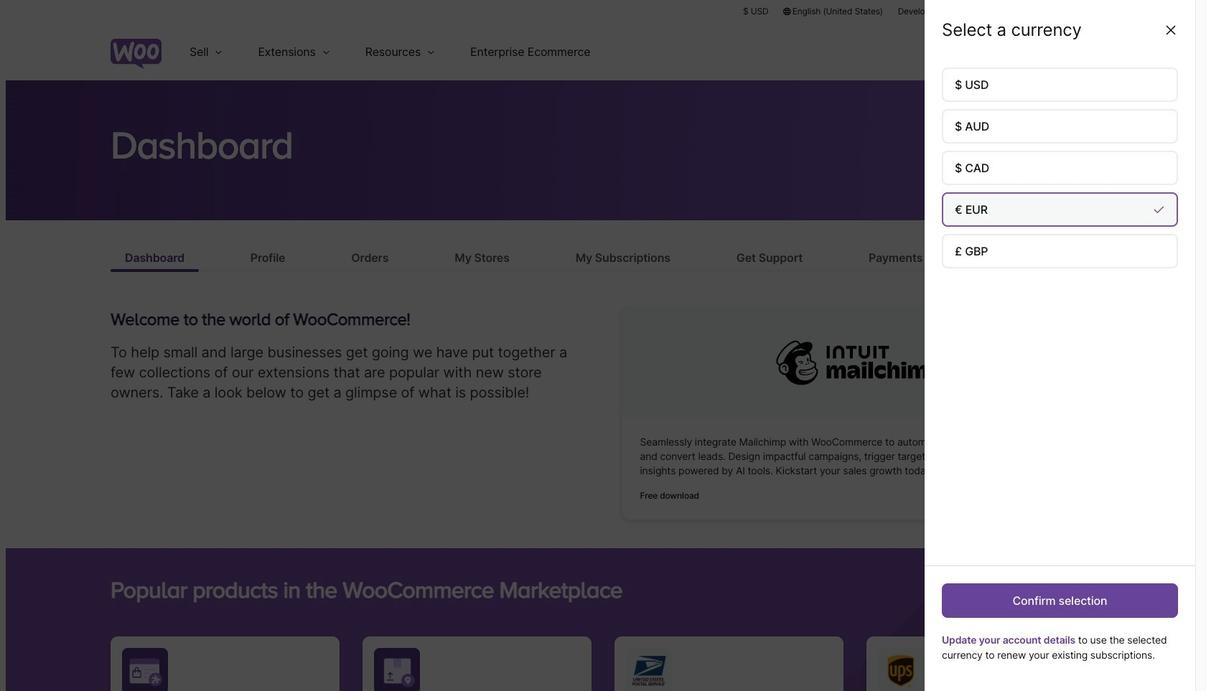 Task type: describe. For each thing, give the bounding box(es) containing it.
close selector image
[[1164, 23, 1179, 37]]



Task type: vqa. For each thing, say whether or not it's contained in the screenshot.
the close selector image on the right
yes



Task type: locate. For each thing, give the bounding box(es) containing it.
open account menu image
[[1073, 40, 1096, 63]]

service navigation menu element
[[1011, 28, 1096, 75]]

search image
[[1036, 40, 1059, 63]]



